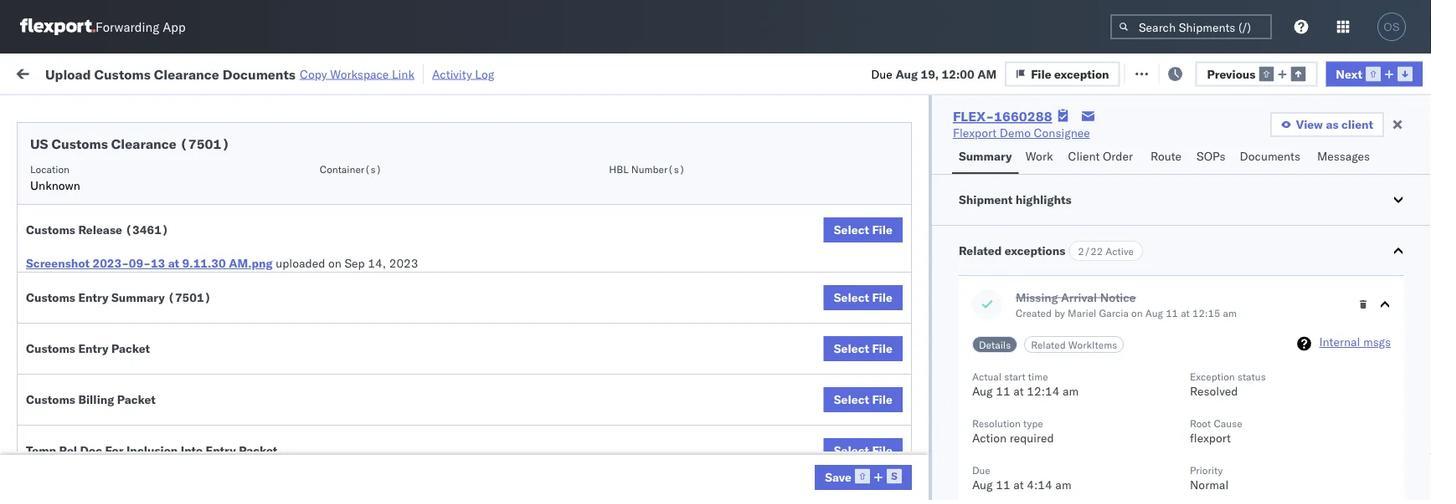 Task type: locate. For each thing, give the bounding box(es) containing it.
at left 4:14
[[1014, 478, 1024, 493]]

packet for customs billing packet
[[117, 393, 156, 408]]

los up (3461)
[[158, 196, 177, 210]]

ca down confirm
[[39, 470, 54, 485]]

0 horizontal spatial on
[[328, 256, 342, 271]]

due left 19,
[[871, 66, 893, 81]]

ca down unknown
[[39, 212, 54, 227]]

hlxu6269489, up 12:15
[[1121, 278, 1207, 293]]

1846748 up related exceptions
[[961, 205, 1012, 219]]

fcl
[[550, 205, 571, 219], [550, 315, 571, 330], [550, 426, 571, 441]]

5 11:59 from the top
[[270, 315, 302, 330]]

1 vertical spatial lhuu7894563, uetu5238478
[[1032, 426, 1203, 440]]

sops
[[1197, 149, 1226, 164]]

select
[[834, 223, 869, 237], [834, 291, 869, 305], [834, 342, 869, 356], [834, 393, 869, 408], [834, 444, 869, 459]]

upload for upload customs clearance documents
[[39, 343, 77, 358]]

flex-1846748 up 'details'
[[925, 315, 1012, 330]]

dec
[[355, 426, 377, 441]]

0 horizontal spatial documents
[[39, 360, 99, 374]]

2 schedule delivery appointment link from the top
[[39, 277, 206, 294]]

2 vertical spatial 1889466
[[961, 463, 1012, 477]]

0 vertical spatial work
[[182, 65, 211, 80]]

11 left 4:14
[[996, 478, 1011, 493]]

0 vertical spatial summary
[[959, 149, 1012, 164]]

1 horizontal spatial summary
[[959, 149, 1012, 164]]

clearance for upload customs clearance documents
[[130, 343, 183, 358]]

summary inside summary button
[[959, 149, 1012, 164]]

6 ceau7522281, from the top
[[1032, 352, 1118, 366]]

1846748 down shipment
[[961, 242, 1012, 256]]

container
[[1032, 130, 1077, 143]]

los up 13
[[158, 232, 177, 247]]

clearance inside "upload customs clearance documents"
[[130, 343, 183, 358]]

los down 13
[[158, 306, 177, 321]]

uetu5238478 up root
[[1122, 389, 1203, 403]]

11 inside due aug 11 at 4:14 am
[[996, 478, 1011, 493]]

delivery up for
[[91, 425, 134, 440]]

ceau7522281, down "related workitems"
[[1032, 352, 1118, 366]]

lhuu7894563, uetu5238478 for schedule pickup from los angeles, ca
[[1032, 389, 1203, 403]]

import work button
[[134, 54, 218, 91]]

2 hlxu8034992 from the top
[[1210, 204, 1292, 219]]

0 horizontal spatial numbers
[[1032, 144, 1074, 156]]

0 vertical spatial lhuu7894563, uetu5238478
[[1032, 389, 1203, 403]]

1 horizontal spatial work
[[1026, 149, 1053, 164]]

schedule down workitem
[[39, 167, 88, 182]]

19,
[[921, 66, 939, 81]]

0 vertical spatial clearance
[[154, 66, 219, 82]]

documents left copy
[[223, 66, 296, 82]]

Search Shipments (/) text field
[[1111, 14, 1272, 39]]

uetu5238478 up priority
[[1122, 426, 1203, 440]]

11 inside missing arrival notice created by mariel garcia on aug 11 at 12:15 am
[[1166, 307, 1179, 320]]

hlxu6269489, down shipment highlights button
[[1121, 241, 1207, 256]]

1 vertical spatial schedule delivery appointment
[[39, 278, 206, 292]]

2 vertical spatial uetu5238478
[[1122, 462, 1203, 477]]

test123456 down shipment highlights button
[[1141, 242, 1212, 256]]

3 1846748 from the top
[[961, 242, 1012, 256]]

test123456 up 12:15
[[1141, 279, 1212, 293]]

us customs clearance (7501)
[[30, 136, 230, 152]]

2 nov from the top
[[356, 205, 378, 219]]

related
[[959, 244, 1002, 258], [1031, 339, 1066, 351]]

pdt, for 2nd schedule pickup from los angeles, ca button from the top of the page
[[327, 242, 353, 256]]

from
[[130, 196, 155, 210], [130, 232, 155, 247], [130, 306, 155, 321], [130, 380, 155, 395], [124, 454, 148, 468]]

(7501) for us customs clearance (7501)
[[180, 136, 230, 152]]

4 ca from the top
[[39, 397, 54, 411]]

ceau7522281, down client in the right of the page
[[1032, 168, 1118, 182]]

location unknown
[[30, 163, 80, 193]]

summary down flexport
[[959, 149, 1012, 164]]

2 vertical spatial lhuu7894563,
[[1032, 462, 1119, 477]]

0 vertical spatial due
[[871, 66, 893, 81]]

759 at risk
[[307, 65, 365, 80]]

on right garcia
[[1132, 307, 1143, 320]]

type
[[1024, 418, 1044, 430]]

2 vertical spatial clearance
[[130, 343, 183, 358]]

0 vertical spatial delivery
[[91, 167, 134, 182]]

1889466
[[961, 389, 1012, 404], [961, 426, 1012, 441], [961, 463, 1012, 477]]

los inside confirm pickup from los angeles, ca
[[151, 454, 170, 468]]

hlxu8034992 for third schedule pickup from los angeles, ca button
[[1210, 315, 1292, 330]]

summary
[[959, 149, 1012, 164], [111, 291, 165, 305]]

0 vertical spatial fcl
[[550, 205, 571, 219]]

resize handle column header
[[240, 130, 260, 501], [426, 130, 446, 501], [484, 130, 504, 501], [593, 130, 613, 501], [702, 130, 722, 501], [870, 130, 890, 501], [1004, 130, 1024, 501], [1112, 130, 1133, 501], [1322, 130, 1342, 501], [1401, 130, 1422, 501]]

schedule up screenshot
[[39, 232, 88, 247]]

hbl number(s)
[[609, 163, 685, 175]]

0 vertical spatial action
[[1374, 65, 1411, 80]]

6 1846748 from the top
[[961, 352, 1012, 367]]

ca for confirm pickup from los angeles, ca link on the left bottom
[[39, 470, 54, 485]]

view as client
[[1297, 117, 1374, 132]]

6 ceau7522281, hlxu6269489, hlxu8034992 from the top
[[1032, 352, 1292, 366]]

message (0)
[[225, 65, 293, 80]]

ceau7522281, up arrival
[[1032, 241, 1118, 256]]

4, for "schedule pickup from los angeles, ca" link for fourth schedule pickup from los angeles, ca button from the bottom
[[381, 205, 392, 219]]

1846748 up shipment
[[961, 168, 1012, 183]]

3 flex-1889466 from the top
[[925, 463, 1012, 477]]

2 vertical spatial 11
[[996, 478, 1011, 493]]

3 schedule delivery appointment from the top
[[39, 425, 206, 440]]

upload customs clearance documents
[[39, 343, 183, 374]]

3 uetu5238478 from the top
[[1122, 462, 1203, 477]]

flex-1846748
[[925, 168, 1012, 183], [925, 205, 1012, 219], [925, 242, 1012, 256], [925, 279, 1012, 293], [925, 315, 1012, 330], [925, 352, 1012, 367]]

4 schedule from the top
[[39, 278, 88, 292]]

sops button
[[1190, 142, 1234, 174]]

select file button for customs entry summary (7501)
[[824, 286, 903, 311]]

2 vertical spatial entry
[[206, 444, 236, 459]]

0 vertical spatial 1889466
[[961, 389, 1012, 404]]

lhuu7894563, down time on the right of page
[[1032, 389, 1119, 403]]

(0)
[[271, 65, 293, 80]]

1 vertical spatial delivery
[[91, 278, 134, 292]]

hlxu8034992 for 2nd schedule pickup from los angeles, ca button from the top of the page
[[1210, 241, 1292, 256]]

4 pdt, from the top
[[327, 279, 353, 293]]

pickup inside confirm pickup from los angeles, ca
[[84, 454, 121, 468]]

customs entry packet
[[26, 342, 150, 356]]

uetu5238478 for schedule delivery appointment
[[1122, 426, 1203, 440]]

ocean
[[658, 168, 692, 183], [513, 205, 547, 219], [658, 205, 692, 219], [767, 205, 801, 219], [767, 242, 801, 256], [767, 279, 801, 293], [513, 315, 547, 330], [658, 315, 692, 330], [767, 315, 801, 330], [767, 352, 801, 367], [767, 389, 801, 404], [513, 426, 547, 441], [658, 426, 692, 441], [767, 426, 801, 441], [767, 463, 801, 477]]

1 vertical spatial schedule delivery appointment button
[[39, 277, 206, 295]]

select for customs release (3461)
[[834, 223, 869, 237]]

abcdefg78456546 down exception
[[1141, 389, 1254, 404]]

3 4, from the top
[[381, 242, 392, 256]]

schedule delivery appointment button up for
[[39, 424, 206, 443]]

lhuu7894563,
[[1032, 389, 1119, 403], [1032, 426, 1119, 440], [1032, 462, 1119, 477]]

confirm pickup from los angeles, ca button
[[39, 453, 238, 488]]

at inside missing arrival notice created by mariel garcia on aug 11 at 12:15 am
[[1181, 307, 1190, 320]]

packet
[[111, 342, 150, 356], [117, 393, 156, 408], [239, 444, 277, 459]]

file exception up consignee
[[1031, 66, 1110, 81]]

6 resize handle column header from the left
[[870, 130, 890, 501]]

3 1889466 from the top
[[961, 463, 1012, 477]]

am inside actual start time aug 11 at 12:14 am
[[1063, 385, 1079, 399]]

0 vertical spatial lhuu7894563,
[[1032, 389, 1119, 403]]

summary down 09-
[[111, 291, 165, 305]]

1 vertical spatial lhuu7894563,
[[1032, 426, 1119, 440]]

at left 12:15
[[1181, 307, 1190, 320]]

related workitems button
[[1025, 337, 1124, 354]]

customs release (3461)
[[26, 223, 169, 237]]

select file button for customs billing packet
[[824, 388, 903, 413]]

5 ca from the top
[[39, 470, 54, 485]]

4 schedule pickup from los angeles, ca link from the top
[[39, 379, 238, 413]]

los for fourth schedule pickup from los angeles, ca button from the bottom
[[158, 196, 177, 210]]

1846748 down 'details'
[[961, 352, 1012, 367]]

3 ocean fcl from the top
[[513, 426, 571, 441]]

rel
[[59, 444, 77, 459]]

2 ceau7522281, hlxu6269489, hlxu8034992 from the top
[[1032, 204, 1292, 219]]

1 vertical spatial packet
[[117, 393, 156, 408]]

route
[[1151, 149, 1182, 164]]

1 vertical spatial 1889466
[[961, 426, 1012, 441]]

schedule delivery appointment link up for
[[39, 424, 206, 441]]

6 hlxu6269489, from the top
[[1121, 352, 1207, 366]]

by
[[1055, 307, 1066, 320]]

screenshot 2023-09-13 at 9.11.30 am.png link
[[26, 255, 273, 272]]

bosch
[[622, 168, 655, 183], [622, 205, 655, 219], [730, 205, 764, 219], [730, 242, 764, 256], [730, 279, 764, 293], [622, 315, 655, 330], [730, 315, 764, 330], [730, 352, 764, 367], [730, 389, 764, 404], [622, 426, 655, 441], [730, 426, 764, 441], [730, 463, 764, 477]]

am right 12:14
[[1063, 385, 1079, 399]]

file exception button
[[1120, 60, 1235, 85], [1120, 60, 1235, 85], [1005, 61, 1120, 86], [1005, 61, 1120, 86]]

upload inside "upload customs clearance documents"
[[39, 343, 77, 358]]

schedule delivery appointment down 2023-
[[39, 278, 206, 292]]

1 vertical spatial schedule delivery appointment link
[[39, 277, 206, 294]]

lhuu7894563, for schedule pickup from los angeles, ca
[[1032, 389, 1119, 403]]

1 4, from the top
[[381, 168, 392, 183]]

by:
[[61, 103, 77, 117]]

workspace
[[330, 67, 389, 81]]

flexport demo consignee
[[953, 126, 1090, 140]]

details button
[[972, 337, 1018, 354]]

5 resize handle column header from the left
[[702, 130, 722, 501]]

due aug 19, 12:00 am
[[871, 66, 997, 81]]

0 vertical spatial packet
[[111, 342, 150, 356]]

0 vertical spatial uetu5238478
[[1122, 389, 1203, 403]]

2 vertical spatial ocean fcl
[[513, 426, 571, 441]]

clearance for us customs clearance (7501)
[[111, 136, 177, 152]]

1 vertical spatial clearance
[[111, 136, 177, 152]]

client order button
[[1062, 142, 1144, 174]]

2 vertical spatial documents
[[39, 360, 99, 374]]

9.11.30
[[182, 256, 226, 271]]

select for customs entry packet
[[834, 342, 869, 356]]

lhuu7894563, down 12:14
[[1032, 426, 1119, 440]]

5 4, from the top
[[381, 315, 392, 330]]

1 pdt, from the top
[[327, 168, 353, 183]]

4 11:59 pm pdt, nov 4, 2022 from the top
[[270, 279, 424, 293]]

appointment for third schedule delivery appointment link from the top of the page
[[137, 425, 206, 440]]

1 vertical spatial related
[[1031, 339, 1066, 351]]

9 resize handle column header from the left
[[1322, 130, 1342, 501]]

file for customs entry summary (7501)
[[872, 291, 893, 305]]

related inside button
[[1031, 339, 1066, 351]]

angeles, for "schedule pickup from los angeles, ca" link for fourth schedule pickup from los angeles, ca button from the bottom
[[180, 196, 226, 210]]

1 vertical spatial am
[[1063, 385, 1079, 399]]

root cause flexport
[[1190, 418, 1243, 446]]

09-
[[129, 256, 151, 271]]

2 vertical spatial delivery
[[91, 425, 134, 440]]

file for customs entry packet
[[872, 342, 893, 356]]

0 horizontal spatial work
[[182, 65, 211, 80]]

actions
[[1381, 137, 1416, 150]]

packet down the 'customs entry summary (7501)'
[[111, 342, 150, 356]]

customs up customs billing packet
[[26, 342, 75, 356]]

2 vertical spatial schedule delivery appointment link
[[39, 424, 206, 441]]

aug right garcia
[[1146, 307, 1164, 320]]

0 vertical spatial (7501)
[[180, 136, 230, 152]]

ceau7522281, hlxu6269489, hlxu8034992 down route button
[[1032, 204, 1292, 219]]

ceau7522281, hlxu6269489, hlxu8034992 for the upload customs clearance documents button
[[1032, 352, 1292, 366]]

1889466 down resolution type action required
[[961, 463, 1012, 477]]

0 vertical spatial flex-1889466
[[925, 389, 1012, 404]]

0 vertical spatial entry
[[78, 291, 109, 305]]

schedule pickup from los angeles, ca link for third schedule pickup from los angeles, ca button
[[39, 305, 238, 339]]

abcdefg78456546 for schedule pickup from los angeles, ca
[[1141, 389, 1254, 404]]

flex-1889466 for schedule delivery appointment
[[925, 426, 1012, 441]]

8 resize handle column header from the left
[[1112, 130, 1133, 501]]

0 vertical spatial related
[[959, 244, 1002, 258]]

1 vertical spatial summary
[[111, 291, 165, 305]]

test
[[695, 168, 717, 183], [695, 205, 717, 219], [804, 205, 826, 219], [804, 242, 826, 256], [804, 279, 826, 293], [695, 315, 717, 330], [804, 315, 826, 330], [804, 352, 826, 367], [804, 389, 826, 404], [695, 426, 717, 441], [804, 426, 826, 441], [804, 463, 826, 477]]

1 vertical spatial fcl
[[550, 315, 571, 330]]

1 horizontal spatial documents
[[223, 66, 296, 82]]

hbl
[[609, 163, 629, 175]]

3 pdt, from the top
[[327, 242, 353, 256]]

lhuu7894563, uetu5238478 for confirm pickup from los angeles, ca
[[1032, 462, 1203, 477]]

0 vertical spatial abcdefg78456546
[[1141, 389, 1254, 404]]

schedule pickup from los angeles, ca link for 2nd schedule pickup from los angeles, ca button from the top of the page
[[39, 232, 238, 265]]

1 vertical spatial entry
[[78, 342, 109, 356]]

next
[[1336, 66, 1363, 81]]

1 vertical spatial ocean fcl
[[513, 315, 571, 330]]

0 horizontal spatial exception
[[1055, 66, 1110, 81]]

am.png
[[229, 256, 273, 271]]

work
[[182, 65, 211, 80], [1026, 149, 1053, 164]]

2 1889466 from the top
[[961, 426, 1012, 441]]

3 resize handle column header from the left
[[484, 130, 504, 501]]

1 schedule from the top
[[39, 167, 88, 182]]

1 vertical spatial flex-1889466
[[925, 426, 1012, 441]]

ceau7522281, hlxu6269489, hlxu8034992 down shipment highlights button
[[1032, 241, 1292, 256]]

select file for customs entry packet
[[834, 342, 893, 356]]

2 ceau7522281, from the top
[[1032, 204, 1118, 219]]

action inside resolution type action required
[[972, 431, 1007, 446]]

ceau7522281, hlxu6269489, hlxu8034992 for third schedule pickup from los angeles, ca button
[[1032, 315, 1292, 330]]

4 select file button from the top
[[824, 388, 903, 413]]

1889466 down actual
[[961, 389, 1012, 404]]

2 vertical spatial schedule delivery appointment
[[39, 425, 206, 440]]

work inside button
[[182, 65, 211, 80]]

0 horizontal spatial file exception
[[1031, 66, 1110, 81]]

ca up customs entry packet on the bottom left of the page
[[39, 323, 54, 338]]

hlxu6269489, up exception
[[1121, 352, 1207, 366]]

upload for upload customs clearance documents copy workspace link
[[45, 66, 91, 82]]

5 nov from the top
[[356, 315, 378, 330]]

flex-1846748 for third schedule pickup from los angeles, ca button
[[925, 315, 1012, 330]]

1 horizontal spatial related
[[1031, 339, 1066, 351]]

import
[[141, 65, 179, 80]]

0 vertical spatial 11
[[1166, 307, 1179, 320]]

schedule down unknown
[[39, 196, 88, 210]]

forwarding app link
[[20, 18, 186, 35]]

lhuu7894563, up 4:14
[[1032, 462, 1119, 477]]

for
[[105, 444, 124, 459]]

customs down by:
[[52, 136, 108, 152]]

3 lhuu7894563, from the top
[[1032, 462, 1119, 477]]

exception status resolved
[[1190, 371, 1266, 399]]

delivery
[[91, 167, 134, 182], [91, 278, 134, 292], [91, 425, 134, 440]]

0 vertical spatial appointment
[[137, 167, 206, 182]]

1 horizontal spatial numbers
[[1202, 137, 1243, 150]]

2 ocean fcl from the top
[[513, 315, 571, 330]]

11 inside actual start time aug 11 at 12:14 am
[[996, 385, 1011, 399]]

delivery down 2023-
[[91, 278, 134, 292]]

2 vertical spatial on
[[1132, 307, 1143, 320]]

forwarding app
[[95, 19, 186, 35]]

upload up customs billing packet
[[39, 343, 77, 358]]

abcdefg78456546 for schedule delivery appointment
[[1141, 426, 1254, 441]]

schedule pickup from los angeles, ca
[[39, 196, 226, 227], [39, 232, 226, 264], [39, 306, 226, 338], [39, 380, 226, 411]]

work down container
[[1026, 149, 1053, 164]]

3 delivery from the top
[[91, 425, 134, 440]]

action down resolution
[[972, 431, 1007, 446]]

as
[[1326, 117, 1339, 132]]

3 ceau7522281, hlxu6269489, hlxu8034992 from the top
[[1032, 241, 1292, 256]]

on left sep
[[328, 256, 342, 271]]

schedule delivery appointment link down 2023-
[[39, 277, 206, 294]]

2 vertical spatial abcdefg78456546
[[1141, 463, 1254, 477]]

1 vertical spatial 11
[[996, 385, 1011, 399]]

2 pdt, from the top
[[327, 205, 353, 219]]

1 vertical spatial due
[[972, 465, 991, 477]]

clearance for upload customs clearance documents copy workspace link
[[154, 66, 219, 82]]

2 lhuu7894563, uetu5238478 from the top
[[1032, 426, 1203, 440]]

abcdefg78456546 up normal
[[1141, 463, 1254, 477]]

customs inside "upload customs clearance documents"
[[80, 343, 127, 358]]

documents inside "upload customs clearance documents"
[[39, 360, 99, 374]]

1 vertical spatial upload
[[39, 343, 77, 358]]

due inside due aug 11 at 4:14 am
[[972, 465, 991, 477]]

am right 12:15
[[1224, 307, 1237, 320]]

2 abcdefg78456546 from the top
[[1141, 426, 1254, 441]]

13,
[[380, 426, 398, 441]]

0 vertical spatial on
[[410, 65, 423, 80]]

flex-1846748 down shipment
[[925, 242, 1012, 256]]

0 vertical spatial documents
[[223, 66, 296, 82]]

on right the 205
[[410, 65, 423, 80]]

internal
[[1320, 335, 1361, 350]]

1 abcdefg78456546 from the top
[[1141, 389, 1254, 404]]

1846748 down related exceptions
[[961, 279, 1012, 293]]

(7501) down upload customs clearance documents copy workspace link
[[180, 136, 230, 152]]

documents button
[[1234, 142, 1311, 174]]

pdt, for third schedule pickup from los angeles, ca button
[[327, 315, 353, 330]]

exception down search shipments (/) text field
[[1170, 65, 1224, 80]]

documents for upload customs clearance documents copy workspace link
[[223, 66, 296, 82]]

ceau7522281, hlxu6269489, hlxu8034992 down route
[[1032, 168, 1292, 182]]

uetu5238478 up normal
[[1122, 462, 1203, 477]]

5 ceau7522281, hlxu6269489, hlxu8034992 from the top
[[1032, 315, 1292, 330]]

0 horizontal spatial related
[[959, 244, 1002, 258]]

aug left 19,
[[896, 66, 918, 81]]

2 vertical spatial am
[[1056, 478, 1072, 493]]

angeles, inside confirm pickup from los angeles, ca
[[173, 454, 219, 468]]

ceau7522281, hlxu6269489, hlxu8034992 up exception
[[1032, 352, 1292, 366]]

documents down view
[[1240, 149, 1301, 164]]

1 horizontal spatial due
[[972, 465, 991, 477]]

hlxu6269489, down notice
[[1121, 315, 1207, 330]]

5 pm from the top
[[305, 315, 324, 330]]

2 vertical spatial lhuu7894563, uetu5238478
[[1032, 462, 1203, 477]]

related workitems
[[1031, 339, 1118, 351]]

2 vertical spatial packet
[[239, 444, 277, 459]]

schedule delivery appointment up for
[[39, 425, 206, 440]]

msgs
[[1364, 335, 1391, 350]]

1 vertical spatial appointment
[[137, 278, 206, 292]]

hlxu8034992 for fourth schedule pickup from los angeles, ca button from the bottom
[[1210, 204, 1292, 219]]

link
[[392, 67, 415, 81]]

track
[[426, 65, 453, 80]]

1 select from the top
[[834, 223, 869, 237]]

test123456 right garcia
[[1141, 315, 1212, 330]]

appointment down 13
[[137, 278, 206, 292]]

1889466 left type
[[961, 426, 1012, 441]]

2 vertical spatial fcl
[[550, 426, 571, 441]]

customs up billing at the bottom of the page
[[80, 343, 127, 358]]

2 11:59 pm pdt, nov 4, 2022 from the top
[[270, 205, 424, 219]]

4 11:59 from the top
[[270, 279, 302, 293]]

lhuu7894563, for schedule delivery appointment
[[1032, 426, 1119, 440]]

2 select from the top
[[834, 291, 869, 305]]

notice
[[1100, 291, 1136, 305]]

pdt, for fourth schedule pickup from los angeles, ca button from the bottom
[[327, 205, 353, 219]]

4, for "schedule pickup from los angeles, ca" link for 2nd schedule pickup from los angeles, ca button from the top of the page
[[381, 242, 392, 256]]

schedule pickup from los angeles, ca link for fourth schedule pickup from los angeles, ca button from the bottom
[[39, 195, 238, 228]]

0 vertical spatial ocean fcl
[[513, 205, 571, 219]]

created
[[1016, 307, 1052, 320]]

test123456 down route
[[1141, 168, 1212, 183]]

schedule delivery appointment button down 2023-
[[39, 277, 206, 295]]

schedule down customs entry packet on the bottom left of the page
[[39, 380, 88, 395]]

0 horizontal spatial due
[[871, 66, 893, 81]]

1 vertical spatial documents
[[1240, 149, 1301, 164]]

ceau7522281, up "related workitems"
[[1032, 315, 1118, 330]]

time
[[1028, 371, 1048, 383]]

client
[[1069, 149, 1100, 164]]

ca inside confirm pickup from los angeles, ca
[[39, 470, 54, 485]]

customs
[[94, 66, 151, 82], [52, 136, 108, 152], [26, 223, 75, 237], [26, 291, 75, 305], [26, 342, 75, 356], [80, 343, 127, 358], [26, 393, 75, 408]]

select file for customs entry summary (7501)
[[834, 291, 893, 305]]

1 horizontal spatial action
[[1374, 65, 1411, 80]]

clearance down import
[[111, 136, 177, 152]]

am right 4:14
[[1056, 478, 1072, 493]]

5 pdt, from the top
[[327, 315, 353, 330]]

1 vertical spatial (7501)
[[168, 291, 211, 305]]

customs up screenshot
[[26, 223, 75, 237]]

los down the upload customs clearance documents button
[[158, 380, 177, 395]]

select for customs entry summary (7501)
[[834, 291, 869, 305]]

3 select file from the top
[[834, 342, 893, 356]]

205 on track
[[385, 65, 453, 80]]

related exceptions
[[959, 244, 1066, 258]]

internal msgs button
[[1320, 335, 1391, 352]]

activity log
[[432, 67, 494, 81]]

numbers inside "button"
[[1202, 137, 1243, 150]]

flex-1846748 for fourth schedule pickup from los angeles, ca button from the bottom
[[925, 205, 1012, 219]]

2 delivery from the top
[[91, 278, 134, 292]]

los for "confirm pickup from los angeles, ca" 'button'
[[151, 454, 170, 468]]

select file for customs release (3461)
[[834, 223, 893, 237]]

ceau7522281, up mariel
[[1032, 278, 1118, 293]]

flex-
[[953, 108, 994, 125], [925, 168, 961, 183], [925, 205, 961, 219], [925, 242, 961, 256], [925, 279, 961, 293], [925, 315, 961, 330], [925, 352, 961, 367], [925, 389, 961, 404], [925, 426, 961, 441], [925, 463, 961, 477]]

2 vertical spatial appointment
[[137, 425, 206, 440]]

2 appointment from the top
[[137, 278, 206, 292]]

numbers inside container numbers
[[1032, 144, 1074, 156]]

pickup right rel
[[84, 454, 121, 468]]

hlxu6269489, down route
[[1121, 168, 1207, 182]]

3 ca from the top
[[39, 323, 54, 338]]

4, for "schedule pickup from los angeles, ca" link corresponding to third schedule pickup from los angeles, ca button
[[381, 315, 392, 330]]

packet right into
[[239, 444, 277, 459]]

entry for packet
[[78, 342, 109, 356]]

lhuu7894563, for confirm pickup from los angeles, ca
[[1032, 462, 1119, 477]]

ceau7522281, hlxu6269489, hlxu8034992 for 2nd schedule pickup from los angeles, ca button from the top of the page
[[1032, 241, 1292, 256]]

file for temp rel doc for inclusion into entry packet
[[872, 444, 893, 459]]

am inside due aug 11 at 4:14 am
[[1056, 478, 1072, 493]]

priority normal
[[1190, 465, 1229, 493]]

entry right into
[[206, 444, 236, 459]]

11:59
[[270, 168, 302, 183], [270, 205, 302, 219], [270, 242, 302, 256], [270, 279, 302, 293], [270, 315, 302, 330], [270, 426, 302, 441]]

0 horizontal spatial action
[[972, 431, 1007, 446]]

aug left 4:14
[[972, 478, 993, 493]]

at inside due aug 11 at 4:14 am
[[1014, 478, 1024, 493]]

5 schedule from the top
[[39, 306, 88, 321]]

missing
[[1016, 291, 1058, 305]]

flex-1846748 down summary button
[[925, 205, 1012, 219]]

1 schedule pickup from los angeles, ca link from the top
[[39, 195, 238, 228]]

5 select file button from the top
[[824, 439, 903, 464]]

select file button for customs release (3461)
[[824, 218, 903, 243]]

los for 2nd schedule pickup from los angeles, ca button from the top of the page
[[158, 232, 177, 247]]

shipment
[[959, 193, 1013, 207]]

exceptions
[[1005, 244, 1066, 258]]

0 vertical spatial schedule delivery appointment button
[[39, 166, 206, 185]]

3 abcdefg78456546 from the top
[[1141, 463, 1254, 477]]

2 vertical spatial flex-1889466
[[925, 463, 1012, 477]]

at down start at the bottom right
[[1014, 385, 1024, 399]]

2 horizontal spatial documents
[[1240, 149, 1301, 164]]

0 vertical spatial schedule delivery appointment link
[[39, 166, 206, 183]]

0 vertical spatial am
[[1224, 307, 1237, 320]]

1 select file from the top
[[834, 223, 893, 237]]

action inside button
[[1374, 65, 1411, 80]]

message
[[225, 65, 271, 80]]

entry down 2023-
[[78, 291, 109, 305]]

garcia
[[1099, 307, 1129, 320]]

3 hlxu8034992 from the top
[[1210, 241, 1292, 256]]

4 ceau7522281, hlxu6269489, hlxu8034992 from the top
[[1032, 278, 1292, 293]]

5 select from the top
[[834, 444, 869, 459]]

1 ca from the top
[[39, 212, 54, 227]]

batch action button
[[1312, 60, 1422, 85]]

1 schedule delivery appointment button from the top
[[39, 166, 206, 185]]

7 resize handle column header from the left
[[1004, 130, 1024, 501]]

entry for summary
[[78, 291, 109, 305]]

2 lhuu7894563, from the top
[[1032, 426, 1119, 440]]

0 vertical spatial schedule delivery appointment
[[39, 167, 206, 182]]

0 vertical spatial upload
[[45, 66, 91, 82]]

1 vertical spatial abcdefg78456546
[[1141, 426, 1254, 441]]

1 vertical spatial action
[[972, 431, 1007, 446]]

2 vertical spatial schedule delivery appointment button
[[39, 424, 206, 443]]

action right batch
[[1374, 65, 1411, 80]]

flex-1846748 up shipment
[[925, 168, 1012, 183]]

1 horizontal spatial on
[[410, 65, 423, 80]]

packet right billing at the bottom of the page
[[117, 393, 156, 408]]

due for due aug 19, 12:00 am
[[871, 66, 893, 81]]

2 horizontal spatial on
[[1132, 307, 1143, 320]]

2 ca from the top
[[39, 249, 54, 264]]

work right import
[[182, 65, 211, 80]]

2 uetu5238478 from the top
[[1122, 426, 1203, 440]]

12:00
[[942, 66, 975, 81]]

1 vertical spatial work
[[1026, 149, 1053, 164]]

1 vertical spatial uetu5238478
[[1122, 426, 1203, 440]]



Task type: describe. For each thing, give the bounding box(es) containing it.
select for customs billing packet
[[834, 393, 869, 408]]

priority
[[1190, 465, 1223, 477]]

actual start time aug 11 at 12:14 am
[[972, 371, 1079, 399]]

flex id
[[898, 137, 930, 150]]

4 nov from the top
[[356, 279, 378, 293]]

at left risk
[[332, 65, 343, 80]]

ceau7522281, for the upload customs clearance documents button
[[1032, 352, 1118, 366]]

12:15
[[1193, 307, 1221, 320]]

1 nov from the top
[[356, 168, 378, 183]]

12:14
[[1027, 385, 1060, 399]]

confirm pickup from los angeles, ca link
[[39, 453, 238, 486]]

3 test123456 from the top
[[1141, 279, 1212, 293]]

5 hlxu6269489, from the top
[[1121, 315, 1207, 330]]

3 hlxu6269489, from the top
[[1121, 241, 1207, 256]]

exception
[[1190, 371, 1235, 383]]

2 hlxu6269489, from the top
[[1121, 204, 1207, 219]]

2 resize handle column header from the left
[[426, 130, 446, 501]]

1 ceau7522281, hlxu6269489, hlxu8034992 from the top
[[1032, 168, 1292, 182]]

759
[[307, 65, 329, 80]]

app
[[163, 19, 186, 35]]

upload customs clearance documents button
[[39, 342, 238, 377]]

pickup up 2023-
[[91, 232, 127, 247]]

summary button
[[952, 142, 1019, 174]]

view as client button
[[1271, 112, 1385, 137]]

1 delivery from the top
[[91, 167, 134, 182]]

details
[[979, 339, 1011, 351]]

actual
[[972, 371, 1002, 383]]

into
[[181, 444, 203, 459]]

3 schedule delivery appointment button from the top
[[39, 424, 206, 443]]

select file for customs billing packet
[[834, 393, 893, 408]]

hlxu8034992 for the upload customs clearance documents button
[[1210, 352, 1292, 366]]

screenshot 2023-09-13 at 9.11.30 am.png uploaded on sep 14, 2023
[[26, 256, 418, 271]]

os
[[1384, 21, 1400, 33]]

los for 1st schedule pickup from los angeles, ca button from the bottom of the page
[[158, 380, 177, 395]]

4 hlxu6269489, from the top
[[1121, 278, 1207, 293]]

resolution
[[972, 418, 1021, 430]]

flex id button
[[890, 133, 1007, 150]]

packet for customs entry packet
[[111, 342, 150, 356]]

file for customs billing packet
[[872, 393, 893, 408]]

flex-1889466 for schedule pickup from los angeles, ca
[[925, 389, 1012, 404]]

related for related exceptions
[[959, 244, 1002, 258]]

4 pm from the top
[[305, 279, 324, 293]]

3 schedule delivery appointment link from the top
[[39, 424, 206, 441]]

0 horizontal spatial summary
[[111, 291, 165, 305]]

2 1846748 from the top
[[961, 205, 1012, 219]]

sep
[[345, 256, 365, 271]]

flex-1846748 for 2nd schedule pickup from los angeles, ca button from the top of the page
[[925, 242, 1012, 256]]

abcdefg78456546 for confirm pickup from los angeles, ca
[[1141, 463, 1254, 477]]

risk
[[346, 65, 365, 80]]

3 schedule pickup from los angeles, ca from the top
[[39, 306, 226, 338]]

ocean fcl for test123456
[[513, 315, 571, 330]]

5 11:59 pm pdt, nov 4, 2022 from the top
[[270, 315, 424, 330]]

billing
[[78, 393, 114, 408]]

4 schedule pickup from los angeles, ca from the top
[[39, 380, 226, 411]]

customs billing packet
[[26, 393, 156, 408]]

fcl for test123456
[[550, 315, 571, 330]]

doc
[[80, 444, 102, 459]]

previous
[[1208, 66, 1256, 81]]

work button
[[1019, 142, 1062, 174]]

5 1846748 from the top
[[961, 315, 1012, 330]]

4 hlxu8034992 from the top
[[1210, 278, 1292, 293]]

at right 13
[[168, 256, 179, 271]]

work inside button
[[1026, 149, 1053, 164]]

1889466 for schedule pickup from los angeles, ca
[[961, 389, 1012, 404]]

1889466 for confirm pickup from los angeles, ca
[[961, 463, 1012, 477]]

(7501) for customs entry summary (7501)
[[168, 291, 211, 305]]

customs entry summary (7501)
[[26, 291, 211, 305]]

flex-1660288 link
[[953, 108, 1053, 125]]

flex-1846748 for the upload customs clearance documents button
[[925, 352, 1012, 367]]

1 schedule pickup from los angeles, ca from the top
[[39, 196, 226, 227]]

uetu5238478 for schedule pickup from los angeles, ca
[[1122, 389, 1203, 403]]

7 schedule from the top
[[39, 425, 88, 440]]

confirm pickup from los angeles, ca
[[39, 454, 219, 485]]

1 horizontal spatial file exception
[[1146, 65, 1224, 80]]

flex-1889466 for confirm pickup from los angeles, ca
[[925, 463, 1012, 477]]

file for customs release (3461)
[[872, 223, 893, 237]]

flex-1660288
[[953, 108, 1053, 125]]

(3461)
[[125, 223, 169, 237]]

1 11:59 from the top
[[270, 168, 302, 183]]

messages
[[1318, 149, 1370, 164]]

4 resize handle column header from the left
[[593, 130, 613, 501]]

uetu5238478 for confirm pickup from los angeles, ca
[[1122, 462, 1203, 477]]

activity log button
[[432, 64, 494, 84]]

1 flex-1846748 from the top
[[925, 168, 1012, 183]]

client
[[1342, 117, 1374, 132]]

due for due aug 11 at 4:14 am
[[972, 465, 991, 477]]

documents for upload customs clearance documents
[[39, 360, 99, 374]]

1 hlxu6269489, from the top
[[1121, 168, 1207, 182]]

pickup down "upload customs clearance documents" at the left bottom of the page
[[91, 380, 127, 395]]

next button
[[1326, 61, 1423, 86]]

copy
[[300, 67, 327, 81]]

1 resize handle column header from the left
[[240, 130, 260, 501]]

ca for "schedule pickup from los angeles, ca" link for fourth schedule pickup from los angeles, ca button from the bottom
[[39, 212, 54, 227]]

4 test123456 from the top
[[1141, 315, 1212, 330]]

schedule pickup from los angeles, ca link for 1st schedule pickup from los angeles, ca button from the bottom of the page
[[39, 379, 238, 413]]

4 ceau7522281, from the top
[[1032, 278, 1118, 293]]

flexport
[[953, 126, 997, 140]]

1660288
[[994, 108, 1053, 125]]

2 schedule delivery appointment from the top
[[39, 278, 206, 292]]

am inside missing arrival notice created by mariel garcia on aug 11 at 12:15 am
[[1224, 307, 1237, 320]]

6 schedule from the top
[[39, 380, 88, 395]]

mariel
[[1068, 307, 1097, 320]]

2023
[[389, 256, 418, 271]]

aug inside due aug 11 at 4:14 am
[[972, 478, 993, 493]]

ceau7522281, hlxu6269489, hlxu8034992 for fourth schedule pickup from los angeles, ca button from the bottom
[[1032, 204, 1292, 219]]

appointment for 2nd schedule delivery appointment link from the bottom of the page
[[137, 278, 206, 292]]

container numbers button
[[1024, 126, 1116, 157]]

1 schedule pickup from los angeles, ca button from the top
[[39, 195, 238, 230]]

angeles, for "schedule pickup from los angeles, ca" link corresponding to third schedule pickup from los angeles, ca button
[[180, 306, 226, 321]]

select file button for temp rel doc for inclusion into entry packet
[[824, 439, 903, 464]]

temp
[[26, 444, 56, 459]]

numbers for mbl/mawb numbers
[[1202, 137, 1243, 150]]

ca for "schedule pickup from los angeles, ca" link corresponding to third schedule pickup from los angeles, ca button
[[39, 323, 54, 338]]

3 pm from the top
[[305, 242, 324, 256]]

3 schedule pickup from los angeles, ca button from the top
[[39, 305, 238, 341]]

1 fcl from the top
[[550, 205, 571, 219]]

los for third schedule pickup from los angeles, ca button
[[158, 306, 177, 321]]

ceau7522281, for third schedule pickup from los angeles, ca button
[[1032, 315, 1118, 330]]

container(s)
[[320, 163, 382, 175]]

view
[[1297, 117, 1324, 132]]

4 1846748 from the top
[[961, 279, 1012, 293]]

2 pm from the top
[[305, 205, 324, 219]]

pst,
[[327, 426, 352, 441]]

2 schedule delivery appointment button from the top
[[39, 277, 206, 295]]

2 schedule pickup from los angeles, ca from the top
[[39, 232, 226, 264]]

1 test123456 from the top
[[1141, 168, 1212, 183]]

from inside confirm pickup from los angeles, ca
[[124, 454, 148, 468]]

4 schedule pickup from los angeles, ca button from the top
[[39, 379, 238, 414]]

cause
[[1214, 418, 1243, 430]]

save button
[[815, 466, 912, 491]]

14,
[[368, 256, 386, 271]]

unknown
[[30, 178, 80, 193]]

mbl/mawb
[[1141, 137, 1199, 150]]

2 schedule pickup from los angeles, ca button from the top
[[39, 232, 238, 267]]

4 flex-1846748 from the top
[[925, 279, 1012, 293]]

customs down forwarding
[[94, 66, 151, 82]]

1 vertical spatial on
[[328, 256, 342, 271]]

aug inside actual start time aug 11 at 12:14 am
[[972, 385, 993, 399]]

ca for "schedule pickup from los angeles, ca" link corresponding to 1st schedule pickup from los angeles, ca button from the bottom of the page
[[39, 397, 54, 411]]

aug inside missing arrival notice created by mariel garcia on aug 11 at 12:15 am
[[1146, 307, 1164, 320]]

forwarding
[[95, 19, 159, 35]]

select file for temp rel doc for inclusion into entry packet
[[834, 444, 893, 459]]

work
[[48, 61, 91, 84]]

select file button for customs entry packet
[[824, 337, 903, 362]]

3 schedule from the top
[[39, 232, 88, 247]]

4:14
[[1027, 478, 1053, 493]]

workitem
[[18, 137, 62, 150]]

10 resize handle column header from the left
[[1401, 130, 1422, 501]]

angeles, for "schedule pickup from los angeles, ca" link corresponding to 1st schedule pickup from los angeles, ca button from the bottom of the page
[[180, 380, 226, 395]]

appointment for third schedule delivery appointment link from the bottom of the page
[[137, 167, 206, 182]]

1 schedule delivery appointment from the top
[[39, 167, 206, 182]]

1 1846748 from the top
[[961, 168, 1012, 183]]

fcl for abcdefg78456546
[[550, 426, 571, 441]]

shipment highlights button
[[932, 175, 1432, 225]]

lhuu7894563, uetu5238478 for schedule delivery appointment
[[1032, 426, 1203, 440]]

1 ceau7522281, from the top
[[1032, 168, 1118, 182]]

container numbers
[[1032, 130, 1077, 156]]

1 ocean fcl from the top
[[513, 205, 571, 219]]

angeles, for confirm pickup from los angeles, ca link on the left bottom
[[173, 454, 219, 468]]

6 pm from the top
[[305, 426, 324, 441]]

upload customs clearance documents copy workspace link
[[45, 66, 415, 82]]

ocean fcl for abcdefg78456546
[[513, 426, 571, 441]]

my
[[17, 61, 43, 84]]

pickup down the 'customs entry summary (7501)'
[[91, 306, 127, 321]]

client order
[[1069, 149, 1133, 164]]

activity
[[432, 67, 472, 81]]

3 nov from the top
[[356, 242, 378, 256]]

3 11:59 pm pdt, nov 4, 2022 from the top
[[270, 242, 424, 256]]

on inside missing arrival notice created by mariel garcia on aug 11 at 12:15 am
[[1132, 307, 1143, 320]]

upload customs clearance documents link
[[39, 342, 238, 376]]

ceau7522281, for 2nd schedule pickup from los angeles, ca button from the top of the page
[[1032, 241, 1118, 256]]

flexport. image
[[20, 18, 95, 35]]

1 pm from the top
[[305, 168, 324, 183]]

batch
[[1338, 65, 1371, 80]]

route button
[[1144, 142, 1190, 174]]

ca for "schedule pickup from los angeles, ca" link for 2nd schedule pickup from los angeles, ca button from the top of the page
[[39, 249, 54, 264]]

pickup up release
[[91, 196, 127, 210]]

consignee
[[1034, 126, 1090, 140]]

filtered
[[17, 103, 58, 117]]

us
[[30, 136, 48, 152]]

numbers for container numbers
[[1032, 144, 1074, 156]]

1889466 for schedule delivery appointment
[[961, 426, 1012, 441]]

at inside actual start time aug 11 at 12:14 am
[[1014, 385, 1024, 399]]

demo
[[1000, 126, 1031, 140]]

6 11:59 from the top
[[270, 426, 302, 441]]

confirm
[[39, 454, 81, 468]]

1 hlxu8034992 from the top
[[1210, 168, 1292, 182]]

1 schedule delivery appointment link from the top
[[39, 166, 206, 183]]

messages button
[[1311, 142, 1379, 174]]

customs left billing at the bottom of the page
[[26, 393, 75, 408]]

2 schedule from the top
[[39, 196, 88, 210]]

active
[[1106, 245, 1134, 258]]

flex
[[898, 137, 917, 150]]

2/22 active
[[1078, 245, 1134, 258]]

4 4, from the top
[[381, 279, 392, 293]]

1 11:59 pm pdt, nov 4, 2022 from the top
[[270, 168, 424, 183]]

select for temp rel doc for inclusion into entry packet
[[834, 444, 869, 459]]

operator
[[1350, 137, 1391, 150]]

2 11:59 from the top
[[270, 205, 302, 219]]

3 11:59 from the top
[[270, 242, 302, 256]]

1 horizontal spatial exception
[[1170, 65, 1224, 80]]

missing arrival notice created by mariel garcia on aug 11 at 12:15 am
[[1016, 291, 1237, 320]]

related for related workitems
[[1031, 339, 1066, 351]]

workitems
[[1069, 339, 1118, 351]]

2 test123456 from the top
[[1141, 242, 1212, 256]]

Search Work text field
[[869, 60, 1052, 85]]

ceau7522281, for fourth schedule pickup from los angeles, ca button from the bottom
[[1032, 204, 1118, 219]]

customs down screenshot
[[26, 291, 75, 305]]

angeles, for "schedule pickup from los angeles, ca" link for 2nd schedule pickup from los angeles, ca button from the top of the page
[[180, 232, 226, 247]]



Task type: vqa. For each thing, say whether or not it's contained in the screenshot.
the Karl for Schedule Pickup from Rotterdam, Netherlands link on the left bottom of the page
no



